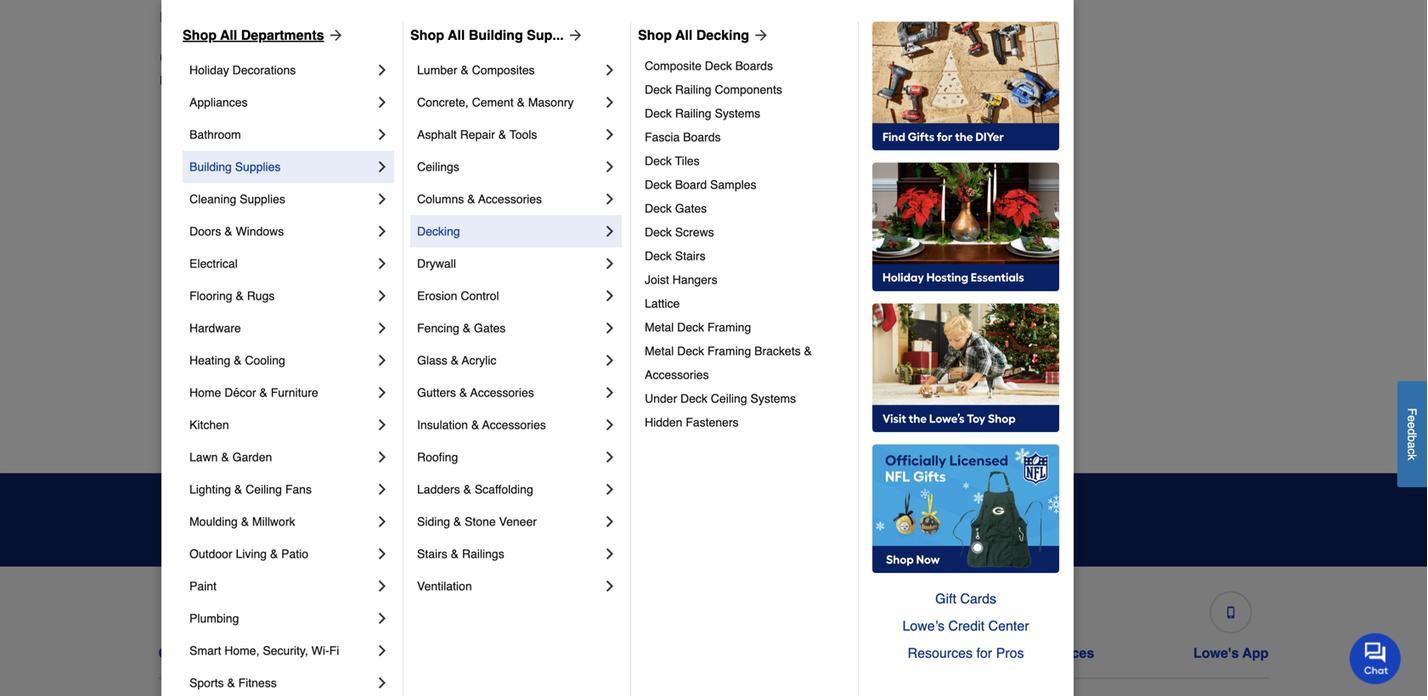 Task type: vqa. For each thing, say whether or not it's contained in the screenshot.
THE + inside the the allen + roth Emeryson 24.5- in 4-Light ...
no



Task type: locate. For each thing, give the bounding box(es) containing it.
all down the store
[[220, 27, 237, 43]]

building up cleaning
[[189, 160, 232, 174]]

1 vertical spatial building
[[189, 160, 232, 174]]

& for lighting & ceiling fans
[[234, 483, 242, 496]]

gutters
[[417, 386, 456, 400]]

& down 'howell' link
[[463, 321, 471, 335]]

metal inside 'metal deck framing brackets & accessories'
[[645, 344, 674, 358]]

shop for shop all departments
[[183, 27, 217, 43]]

& for columns & accessories
[[467, 192, 475, 206]]

2 horizontal spatial lowe's
[[1194, 646, 1239, 661]]

1 horizontal spatial lowe's
[[556, 646, 602, 661]]

chevron right image for glass & acrylic
[[601, 352, 618, 369]]

ceiling up hidden fasteners link
[[711, 392, 747, 406]]

lowe's app link
[[1194, 585, 1269, 662]]

1 vertical spatial a
[[1406, 442, 1419, 449]]

chevron right image for lighting & ceiling fans
[[374, 481, 391, 498]]

chevron right image
[[374, 62, 391, 78], [601, 62, 618, 78], [374, 94, 391, 111], [601, 94, 618, 111], [374, 223, 391, 240], [601, 223, 618, 240], [601, 255, 618, 272], [601, 287, 618, 304], [374, 320, 391, 337], [601, 384, 618, 401], [374, 417, 391, 434], [601, 417, 618, 434], [601, 449, 618, 466], [374, 481, 391, 498], [601, 481, 618, 498], [374, 513, 391, 530], [374, 546, 391, 563], [601, 546, 618, 563], [374, 578, 391, 595], [374, 610, 391, 627], [374, 643, 391, 660], [374, 675, 391, 692]]

ceiling for &
[[246, 483, 282, 496]]

home décor & furniture link
[[189, 377, 374, 409]]

0 vertical spatial city
[[160, 46, 198, 70]]

accessories inside 'link'
[[478, 192, 542, 206]]

1 vertical spatial decking
[[417, 225, 460, 238]]

under deck ceiling systems
[[645, 392, 796, 406]]

0 horizontal spatial boards
[[683, 130, 721, 144]]

columns & accessories
[[417, 192, 542, 206]]

metal down metal deck framing
[[645, 344, 674, 358]]

e up b
[[1406, 422, 1419, 429]]

lowe's inside city directory lowe's stores in new jersey
[[160, 73, 196, 87]]

0 horizontal spatial new
[[250, 73, 274, 87]]

screws
[[675, 225, 714, 239]]

1 vertical spatial supplies
[[240, 192, 285, 206]]

deck gates link
[[645, 197, 846, 220]]

shop for shop all decking
[[638, 27, 672, 43]]

accessories up roofing link
[[482, 418, 546, 432]]

glass & acrylic link
[[417, 344, 601, 377]]

deck down deck tiles
[[645, 178, 672, 191]]

fascia
[[645, 130, 680, 144]]

accessories for columns & accessories
[[478, 192, 542, 206]]

1 vertical spatial stairs
[[417, 547, 448, 561]]

1 horizontal spatial credit
[[948, 618, 985, 634]]

supplies for building supplies
[[235, 160, 281, 174]]

jersey up glass & acrylic
[[450, 331, 485, 344]]

eatontown
[[173, 365, 230, 378]]

2 metal from the top
[[645, 344, 674, 358]]

east inside east rutherford link
[[173, 331, 197, 344]]

deck inside "link"
[[645, 178, 672, 191]]

& right "glass" on the left of page
[[451, 354, 459, 367]]

chevron right image for ceilings
[[601, 158, 618, 175]]

siding
[[417, 515, 450, 529]]

& right sports
[[227, 677, 235, 690]]

metal down lattice
[[645, 321, 674, 334]]

deck down fascia
[[645, 154, 672, 168]]

boards down deck railing systems on the top
[[683, 130, 721, 144]]

e up d
[[1406, 416, 1419, 422]]

ceiling for deck
[[711, 392, 747, 406]]

0 vertical spatial east
[[173, 297, 197, 311]]

decking link
[[417, 215, 601, 248]]

0 horizontal spatial all
[[220, 27, 237, 43]]

hardware link
[[189, 312, 374, 344]]

hardware
[[189, 321, 241, 335]]

& down rutherford
[[234, 354, 242, 367]]

brackets
[[755, 344, 801, 358]]

us
[[213, 646, 230, 661]]

accessories down glass & acrylic link
[[470, 386, 534, 400]]

2 vertical spatial jersey
[[450, 331, 485, 344]]

arrow right image inside shop all building sup... link
[[564, 27, 584, 44]]

lattice
[[645, 297, 680, 310]]

sicklerville link
[[1004, 261, 1060, 278]]

we've
[[523, 527, 557, 541]]

building
[[469, 27, 523, 43], [189, 160, 232, 174]]

chevron right image for holiday decorations
[[374, 62, 391, 78]]

& for gutters & accessories
[[459, 386, 467, 400]]

1 horizontal spatial jersey
[[397, 9, 437, 25]]

0 vertical spatial stairs
[[675, 249, 706, 263]]

composites
[[472, 63, 535, 77]]

boards up components
[[735, 59, 773, 73]]

all for decking
[[676, 27, 693, 43]]

systems up hidden fasteners link
[[751, 392, 796, 406]]

1 vertical spatial metal
[[645, 344, 674, 358]]

chevron right image
[[374, 126, 391, 143], [601, 126, 618, 143], [374, 158, 391, 175], [601, 158, 618, 175], [374, 191, 391, 208], [601, 191, 618, 208], [374, 255, 391, 272], [374, 287, 391, 304], [601, 320, 618, 337], [374, 352, 391, 369], [601, 352, 618, 369], [374, 384, 391, 401], [374, 449, 391, 466], [601, 513, 618, 530], [601, 578, 618, 595]]

& for fencing & gates
[[463, 321, 471, 335]]

arrow right image inside shop all decking link
[[749, 27, 770, 44]]

0 vertical spatial building
[[469, 27, 523, 43]]

boards
[[735, 59, 773, 73], [683, 130, 721, 144]]

0 horizontal spatial arrow right image
[[564, 27, 584, 44]]

lowe's for lowe's credit center
[[556, 646, 602, 661]]

1 metal from the top
[[645, 321, 674, 334]]

insulation
[[417, 418, 468, 432]]

all for building
[[448, 27, 465, 43]]

chevron right image for gutters & accessories
[[601, 384, 618, 401]]

0 vertical spatial credit
[[948, 618, 985, 634]]

0 vertical spatial railing
[[675, 83, 712, 96]]

east up the 'heating'
[[173, 331, 197, 344]]

& down gutters & accessories
[[471, 418, 479, 432]]

holiday hosting essentials. image
[[872, 163, 1059, 292]]

supplies inside 'cleaning supplies' link
[[240, 192, 285, 206]]

1 horizontal spatial building
[[469, 27, 523, 43]]

chevron right image for concrete, cement & masonry
[[601, 94, 618, 111]]

0 vertical spatial framing
[[708, 321, 751, 334]]

toms
[[1004, 297, 1033, 311]]

1 vertical spatial boards
[[683, 130, 721, 144]]

1 horizontal spatial boards
[[735, 59, 773, 73]]

1 vertical spatial jersey
[[277, 73, 312, 87]]

& right columns
[[467, 192, 475, 206]]

arrow right image
[[564, 27, 584, 44], [749, 27, 770, 44]]

1 vertical spatial systems
[[751, 392, 796, 406]]

smart
[[189, 644, 221, 658]]

1 horizontal spatial center
[[988, 618, 1029, 634]]

fencing & gates link
[[417, 312, 601, 344]]

2 horizontal spatial shop
[[638, 27, 672, 43]]

2 railing from the top
[[675, 107, 712, 120]]

1 horizontal spatial gates
[[675, 202, 707, 215]]

& right brackets
[[804, 344, 812, 358]]

& for lawn & garden
[[221, 451, 229, 464]]

1 vertical spatial gates
[[474, 321, 506, 335]]

framing inside 'metal deck framing brackets & accessories'
[[708, 344, 751, 358]]

chevron right image for erosion control
[[601, 287, 618, 304]]

& inside 'link'
[[467, 192, 475, 206]]

shop down "find a store"
[[183, 27, 217, 43]]

0 horizontal spatial stairs
[[417, 547, 448, 561]]

acrylic
[[462, 354, 496, 367]]

find gifts for the diyer. image
[[872, 22, 1059, 151]]

jersey up lumber
[[397, 9, 437, 25]]

1 horizontal spatial shop
[[410, 27, 444, 43]]

ventilation
[[417, 580, 472, 593]]

0 horizontal spatial ceiling
[[246, 483, 282, 496]]

accessories up 'under'
[[645, 368, 709, 382]]

building up the composites
[[469, 27, 523, 43]]

sup...
[[527, 27, 564, 43]]

bergen
[[760, 331, 798, 344]]

deck down metal deck framing
[[677, 344, 704, 358]]

& right lawn
[[221, 451, 229, 464]]

& for flooring & rugs
[[236, 289, 244, 303]]

shop down new jersey
[[410, 27, 444, 43]]

0 horizontal spatial city
[[160, 46, 198, 70]]

accessories down ceilings link
[[478, 192, 542, 206]]

east inside east brunswick link
[[173, 297, 197, 311]]

3 shop from the left
[[638, 27, 672, 43]]

1 arrow right image from the left
[[564, 27, 584, 44]]

jersey inside button
[[397, 9, 437, 25]]

decking down columns
[[417, 225, 460, 238]]

1 horizontal spatial arrow right image
[[749, 27, 770, 44]]

0 horizontal spatial gift cards
[[794, 646, 860, 661]]

moulding & millwork link
[[189, 506, 374, 538]]

outdoor living & patio
[[189, 547, 308, 561]]

1 horizontal spatial all
[[448, 27, 465, 43]]

chevron right image for smart home, security, wi-fi
[[374, 643, 391, 660]]

0 vertical spatial metal
[[645, 321, 674, 334]]

& right lumber
[[461, 63, 469, 77]]

2 horizontal spatial all
[[676, 27, 693, 43]]

brick link
[[173, 159, 200, 176]]

lighting & ceiling fans link
[[189, 474, 374, 506]]

& right décor
[[260, 386, 267, 400]]

resources for pros link
[[872, 640, 1059, 667]]

systems
[[715, 107, 760, 120], [751, 392, 796, 406]]

concrete, cement & masonry
[[417, 95, 574, 109]]

shop up composite
[[638, 27, 672, 43]]

arrow right image
[[324, 27, 345, 44]]

chevron right image for moulding & millwork
[[374, 513, 391, 530]]

chevron right image for lumber & composites
[[601, 62, 618, 78]]

2 shop from the left
[[410, 27, 444, 43]]

chevron right image for doors & windows
[[374, 223, 391, 240]]

& right ladders
[[463, 483, 471, 496]]

framing down metal deck framing link
[[708, 344, 751, 358]]

& left millwork
[[241, 515, 249, 529]]

& left tools in the top of the page
[[498, 128, 506, 141]]

0 horizontal spatial center
[[649, 646, 692, 661]]

windows
[[236, 225, 284, 238]]

0 horizontal spatial lowe's
[[160, 73, 196, 87]]

deck railing components
[[645, 83, 782, 96]]

repair
[[460, 128, 495, 141]]

& inside "link"
[[260, 386, 267, 400]]

0 horizontal spatial gates
[[474, 321, 506, 335]]

gates down howell
[[474, 321, 506, 335]]

deck inside 'metal deck framing brackets & accessories'
[[677, 344, 704, 358]]

0 vertical spatial cards
[[960, 591, 997, 607]]

1 vertical spatial gift
[[794, 646, 818, 661]]

systems down deck railing components link
[[715, 107, 760, 120]]

& for ladders & scaffolding
[[463, 483, 471, 496]]

0 vertical spatial supplies
[[235, 160, 281, 174]]

deck railing systems
[[645, 107, 760, 120]]

0 vertical spatial jersey
[[397, 9, 437, 25]]

kitchen link
[[189, 409, 374, 441]]

0 vertical spatial center
[[988, 618, 1029, 634]]

sports & fitness
[[189, 677, 277, 690]]

pros
[[996, 646, 1024, 661]]

0 vertical spatial boards
[[735, 59, 773, 73]]

gates down board
[[675, 202, 707, 215]]

1 vertical spatial center
[[649, 646, 692, 661]]

ceiling up millwork
[[246, 483, 282, 496]]

2 all from the left
[[448, 27, 465, 43]]

sewell link
[[1004, 227, 1039, 244]]

0 vertical spatial gift cards
[[935, 591, 997, 607]]

delran
[[173, 229, 208, 243]]

stairs & railings
[[417, 547, 504, 561]]

all up composite
[[676, 27, 693, 43]]

customer care image
[[211, 607, 223, 619]]

0 horizontal spatial building
[[189, 160, 232, 174]]

got
[[560, 527, 579, 541]]

building supplies
[[189, 160, 281, 174]]

1 all from the left
[[220, 27, 237, 43]]

0 horizontal spatial shop
[[183, 27, 217, 43]]

supplies up windows
[[240, 192, 285, 206]]

insulation & accessories
[[417, 418, 546, 432]]

holiday decorations link
[[189, 54, 374, 86]]

metal for metal deck framing
[[645, 321, 674, 334]]

city up acrylic
[[489, 331, 509, 344]]

& right the lighting
[[234, 483, 242, 496]]

fascia boards link
[[645, 125, 846, 149]]

1 horizontal spatial gift cards link
[[872, 586, 1059, 613]]

1 horizontal spatial decking
[[696, 27, 749, 43]]

1 horizontal spatial ceiling
[[711, 392, 747, 406]]

1 vertical spatial east
[[173, 331, 197, 344]]

1 vertical spatial railing
[[675, 107, 712, 120]]

roofing
[[417, 451, 458, 464]]

lighting & ceiling fans
[[189, 483, 312, 496]]

bayonne
[[173, 127, 220, 141]]

columns
[[417, 192, 464, 206]]

princeton link
[[1004, 159, 1054, 176]]

insulation & accessories link
[[417, 409, 601, 441]]

arrow right image up composite deck boards link
[[749, 27, 770, 44]]

1 railing from the top
[[675, 83, 712, 96]]

& right cement
[[517, 95, 525, 109]]

1 horizontal spatial new
[[366, 9, 393, 25]]

jersey down departments
[[277, 73, 312, 87]]

1 horizontal spatial a
[[1406, 442, 1419, 449]]

officially licensed n f l gifts. shop now. image
[[872, 445, 1059, 574]]

fans
[[285, 483, 312, 496]]

& for insulation & accessories
[[471, 418, 479, 432]]

drywall link
[[417, 248, 601, 280]]

railing
[[675, 83, 712, 96], [675, 107, 712, 120]]

chevron right image for insulation & accessories
[[601, 417, 618, 434]]

chevron right image for heating & cooling
[[374, 352, 391, 369]]

arrow right image up masonry
[[564, 27, 584, 44]]

0 vertical spatial ceiling
[[711, 392, 747, 406]]

railing for components
[[675, 83, 712, 96]]

3 all from the left
[[676, 27, 693, 43]]

1 vertical spatial ceiling
[[246, 483, 282, 496]]

chevron right image for columns & accessories
[[601, 191, 618, 208]]

& right doors
[[224, 225, 232, 238]]

chevron right image for kitchen
[[374, 417, 391, 434]]

ceiling inside the under deck ceiling systems link
[[711, 392, 747, 406]]

deck up joist
[[645, 249, 672, 263]]

east down deptford link
[[173, 297, 197, 311]]

supplies up cleaning supplies at the top left
[[235, 160, 281, 174]]

0 vertical spatial a
[[192, 9, 200, 25]]

2 framing from the top
[[708, 344, 751, 358]]

0 horizontal spatial credit
[[605, 646, 645, 661]]

lowe's
[[160, 73, 196, 87], [556, 646, 602, 661], [1194, 646, 1239, 661]]

sports
[[189, 677, 224, 690]]

supplies inside building supplies link
[[235, 160, 281, 174]]

1 vertical spatial framing
[[708, 344, 751, 358]]

2 east from the top
[[173, 331, 197, 344]]

home,
[[224, 644, 260, 658]]

howell link
[[450, 295, 486, 312]]

stairs down siding
[[417, 547, 448, 561]]

railing for systems
[[675, 107, 712, 120]]

railing up "fascia boards"
[[675, 107, 712, 120]]

deck down lattice
[[677, 321, 704, 334]]

1 shop from the left
[[183, 27, 217, 43]]

0 horizontal spatial cards
[[822, 646, 860, 661]]

& left rugs
[[236, 289, 244, 303]]

inspiration
[[447, 500, 551, 523]]

& left stone
[[453, 515, 461, 529]]

chevron right image for decking
[[601, 223, 618, 240]]

home décor & furniture
[[189, 386, 318, 400]]

east for east rutherford
[[173, 331, 197, 344]]

1 e from the top
[[1406, 416, 1419, 422]]

0 horizontal spatial jersey
[[277, 73, 312, 87]]

heating & cooling link
[[189, 344, 374, 377]]

& for doors & windows
[[224, 225, 232, 238]]

2 arrow right image from the left
[[749, 27, 770, 44]]

all up lumber
[[448, 27, 465, 43]]

f e e d b a c k
[[1406, 408, 1419, 461]]

metal for metal deck framing brackets & accessories
[[645, 344, 674, 358]]

1 east from the top
[[173, 297, 197, 311]]

order
[[375, 646, 412, 661]]

a right 'find'
[[192, 9, 200, 25]]

status
[[415, 646, 457, 661]]

& left railings
[[451, 547, 459, 561]]

lawn & garden link
[[189, 441, 374, 474]]

1 vertical spatial new
[[250, 73, 274, 87]]

d
[[1406, 429, 1419, 436]]

1 vertical spatial city
[[489, 331, 509, 344]]

a up k
[[1406, 442, 1419, 449]]

0 vertical spatial decking
[[696, 27, 749, 43]]

1 horizontal spatial gift cards
[[935, 591, 997, 607]]

gift
[[935, 591, 956, 607], [794, 646, 818, 661]]

plumbing link
[[189, 603, 374, 635]]

0 vertical spatial gift
[[935, 591, 956, 607]]

ladders & scaffolding
[[417, 483, 533, 496]]

0 vertical spatial new
[[366, 9, 393, 25]]

deck railing components link
[[645, 78, 846, 101]]

cleaning supplies
[[189, 192, 285, 206]]

board
[[675, 178, 707, 191]]

framing down lattice link on the top of the page
[[708, 321, 751, 334]]

lowe's credit center
[[556, 646, 692, 661]]

ceiling inside lighting & ceiling fans link
[[246, 483, 282, 496]]

chevron right image for lawn & garden
[[374, 449, 391, 466]]

& for stairs & railings
[[451, 547, 459, 561]]

bathroom link
[[189, 118, 374, 151]]

lowe's credit center
[[903, 618, 1029, 634]]

1 vertical spatial credit
[[605, 646, 645, 661]]

siding & stone veneer
[[417, 515, 537, 529]]

1 framing from the top
[[708, 321, 751, 334]]

1 horizontal spatial city
[[489, 331, 509, 344]]

accessories inside 'metal deck framing brackets & accessories'
[[645, 368, 709, 382]]

chevron right image for cleaning supplies
[[374, 191, 391, 208]]

city down 'find'
[[160, 46, 198, 70]]

metal deck framing brackets & accessories
[[645, 344, 815, 382]]

railing up deck railing systems on the top
[[675, 83, 712, 96]]

joist
[[645, 273, 669, 287]]

stairs down screws
[[675, 249, 706, 263]]

chevron right image for plumbing
[[374, 610, 391, 627]]

chevron right image for roofing
[[601, 449, 618, 466]]

1 horizontal spatial gift
[[935, 591, 956, 607]]

control
[[461, 289, 499, 303]]

east brunswick
[[173, 297, 255, 311]]

& down lawnside link
[[459, 386, 467, 400]]

decking up composite deck boards
[[696, 27, 749, 43]]



Task type: describe. For each thing, give the bounding box(es) containing it.
hillsborough
[[450, 229, 516, 243]]

sign up
[[967, 512, 1018, 528]]

deck up deck railing components
[[705, 59, 732, 73]]

voorhees link
[[1004, 397, 1054, 414]]

flooring & rugs link
[[189, 280, 374, 312]]

arrow right image for shop all building sup...
[[564, 27, 584, 44]]

sign up form
[[686, 497, 1046, 543]]

dimensions image
[[1023, 607, 1035, 619]]

shop for shop all building sup...
[[410, 27, 444, 43]]

fencing & gates
[[417, 321, 506, 335]]

deck up fascia
[[645, 107, 672, 120]]

accessories for gutters & accessories
[[470, 386, 534, 400]]

jersey city
[[450, 331, 509, 344]]

chevron right image for building supplies
[[374, 158, 391, 175]]

chevron right image for appliances
[[374, 94, 391, 111]]

sign
[[967, 512, 996, 528]]

deck tiles link
[[645, 149, 846, 173]]

& inside 'metal deck framing brackets & accessories'
[[804, 344, 812, 358]]

hamilton link
[[450, 193, 497, 210]]

deck up the hidden fasteners
[[681, 392, 708, 406]]

find a store
[[160, 9, 238, 25]]

siding & stone veneer link
[[417, 506, 601, 538]]

sewell
[[1004, 229, 1039, 243]]

chevron right image for ladders & scaffolding
[[601, 481, 618, 498]]

deptford
[[173, 263, 219, 277]]

deck up the "deck stairs"
[[645, 225, 672, 239]]

deck stairs
[[645, 249, 706, 263]]

smart home, security, wi-fi link
[[189, 635, 374, 667]]

rio grande
[[1004, 195, 1065, 209]]

app
[[1243, 646, 1269, 661]]

chevron right image for outdoor living & patio
[[374, 546, 391, 563]]

lowe's credit center link
[[556, 585, 692, 662]]

chevron right image for ventilation
[[601, 578, 618, 595]]

delran link
[[173, 227, 208, 244]]

holiday decorations
[[189, 63, 296, 77]]

cooling
[[245, 354, 285, 367]]

chevron right image for sports & fitness
[[374, 675, 391, 692]]

electrical
[[189, 257, 238, 270]]

1 horizontal spatial stairs
[[675, 249, 706, 263]]

hangers
[[673, 273, 718, 287]]

& for glass & acrylic
[[451, 354, 459, 367]]

chat invite button image
[[1350, 633, 1402, 685]]

metal deck framing link
[[645, 316, 846, 339]]

credit for lowe's
[[605, 646, 645, 661]]

jersey inside city directory lowe's stores in new jersey
[[277, 73, 312, 87]]

new inside new jersey button
[[366, 9, 393, 25]]

deck up the deck screws
[[645, 202, 672, 215]]

new jersey
[[366, 9, 437, 25]]

bayonne link
[[173, 125, 220, 142]]

1 horizontal spatial cards
[[960, 591, 997, 607]]

2 e from the top
[[1406, 422, 1419, 429]]

chevron right image for paint
[[374, 578, 391, 595]]

mobile image
[[1225, 607, 1237, 619]]

heating & cooling
[[189, 354, 285, 367]]

chevron right image for home décor & furniture
[[374, 384, 391, 401]]

resources
[[908, 646, 973, 661]]

plumbing
[[189, 612, 239, 626]]

0 horizontal spatial gift cards link
[[791, 585, 864, 662]]

0 horizontal spatial gift
[[794, 646, 818, 661]]

grande
[[1025, 195, 1065, 209]]

deck board samples link
[[645, 173, 846, 197]]

& for sports & fitness
[[227, 677, 235, 690]]

in
[[237, 73, 247, 87]]

chevron right image for siding & stone veneer
[[601, 513, 618, 530]]

boards inside 'link'
[[683, 130, 721, 144]]

chevron right image for asphalt repair & tools
[[601, 126, 618, 143]]

accessories for insulation & accessories
[[482, 418, 546, 432]]

heating
[[189, 354, 230, 367]]

credit for lowe's
[[948, 618, 985, 634]]

new inside city directory lowe's stores in new jersey
[[250, 73, 274, 87]]

under deck ceiling systems link
[[645, 387, 846, 411]]

lattice link
[[645, 292, 846, 316]]

north bergen
[[727, 331, 798, 344]]

east for east brunswick
[[173, 297, 197, 311]]

living
[[236, 547, 267, 561]]

0 vertical spatial systems
[[715, 107, 760, 120]]

railings
[[462, 547, 504, 561]]

components
[[715, 83, 782, 96]]

princeton
[[1004, 161, 1054, 175]]

fascia boards
[[645, 130, 721, 144]]

patio
[[281, 547, 308, 561]]

columns & accessories link
[[417, 183, 601, 215]]

deptford link
[[173, 261, 219, 278]]

0 horizontal spatial decking
[[417, 225, 460, 238]]

order status link
[[375, 585, 457, 662]]

chevron right image for drywall
[[601, 255, 618, 272]]

tools
[[510, 128, 537, 141]]

chevron right image for bathroom
[[374, 126, 391, 143]]

paint link
[[189, 570, 374, 603]]

arrow right image for shop all decking
[[749, 27, 770, 44]]

doors & windows
[[189, 225, 284, 238]]

holmdel link
[[450, 261, 494, 278]]

0 horizontal spatial a
[[192, 9, 200, 25]]

2 horizontal spatial jersey
[[450, 331, 485, 344]]

doors & windows link
[[189, 215, 374, 248]]

ladders
[[417, 483, 460, 496]]

& left patio
[[270, 547, 278, 561]]

& for moulding & millwork
[[241, 515, 249, 529]]

framing for metal deck framing brackets & accessories
[[708, 344, 751, 358]]

1 vertical spatial cards
[[822, 646, 860, 661]]

lowe's credit center link
[[872, 613, 1059, 640]]

chevron right image for flooring & rugs
[[374, 287, 391, 304]]

supplies for cleaning supplies
[[240, 192, 285, 206]]

all for departments
[[220, 27, 237, 43]]

joist hangers
[[645, 273, 718, 287]]

flemington link
[[450, 125, 509, 142]]

brunswick
[[200, 297, 255, 311]]

chevron right image for hardware
[[374, 320, 391, 337]]

contact us & faq link
[[158, 585, 276, 662]]

& for lumber & composites
[[461, 63, 469, 77]]

bathroom
[[189, 128, 241, 141]]

ventilation link
[[417, 570, 601, 603]]

rutherford
[[200, 331, 257, 344]]

& for heating & cooling
[[234, 354, 242, 367]]

0 vertical spatial gates
[[675, 202, 707, 215]]

home
[[189, 386, 221, 400]]

union link
[[1004, 363, 1035, 380]]

voorhees
[[1004, 399, 1054, 412]]

center for lowe's credit center
[[988, 618, 1029, 634]]

a inside button
[[1406, 442, 1419, 449]]

cleaning supplies link
[[189, 183, 374, 215]]

framing for metal deck framing
[[708, 321, 751, 334]]

lumber & composites
[[417, 63, 535, 77]]

lowe's for lowe's app
[[1194, 646, 1239, 661]]

appliances
[[189, 95, 248, 109]]

chevron right image for stairs & railings
[[601, 546, 618, 563]]

1 vertical spatial gift cards
[[794, 646, 860, 661]]

city inside city directory lowe's stores in new jersey
[[160, 46, 198, 70]]

glass
[[417, 354, 448, 367]]

kitchen
[[189, 418, 229, 432]]

turnersville link
[[1004, 329, 1065, 346]]

up
[[1000, 512, 1018, 528]]

chevron right image for electrical
[[374, 255, 391, 272]]

cement
[[472, 95, 514, 109]]

center for lowe's credit center
[[649, 646, 692, 661]]

fencing
[[417, 321, 459, 335]]

smart home, security, wi-fi
[[189, 644, 339, 658]]

hidden fasteners
[[645, 416, 739, 429]]

& for siding & stone veneer
[[453, 515, 461, 529]]

chevron right image for fencing & gates
[[601, 320, 618, 337]]

electrical link
[[189, 248, 374, 280]]

wi-
[[311, 644, 329, 658]]

holmdel
[[450, 263, 494, 277]]

deck down composite
[[645, 83, 672, 96]]

visit the lowe's toy shop. image
[[872, 304, 1059, 433]]

installation services link
[[963, 585, 1094, 662]]

& right us
[[234, 646, 244, 661]]

sports & fitness link
[[189, 667, 374, 697]]



